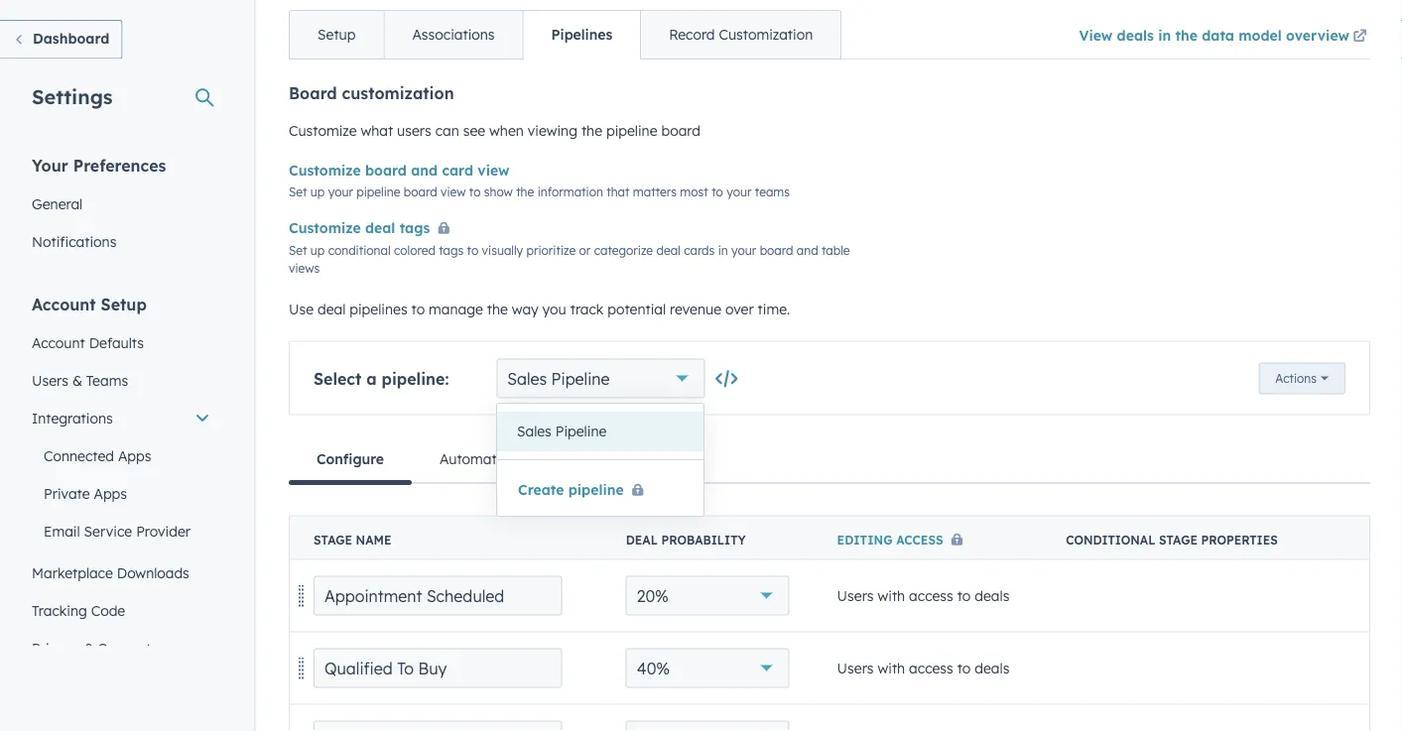 Task type: vqa. For each thing, say whether or not it's contained in the screenshot.
NEW FOLDER
no



Task type: describe. For each thing, give the bounding box(es) containing it.
your preferences element
[[20, 154, 222, 261]]

integrations button
[[20, 400, 222, 437]]

viewing
[[528, 122, 578, 140]]

40% button
[[626, 649, 790, 689]]

customize what users can see when viewing the pipeline board
[[289, 122, 701, 140]]

tracking code link
[[20, 592, 222, 630]]

teams
[[755, 184, 790, 199]]

editing access button
[[838, 532, 972, 548]]

access for 20%
[[910, 588, 954, 605]]

show
[[484, 184, 513, 199]]

customize for customize what users can see when viewing the pipeline board
[[289, 122, 357, 140]]

board down customize board and card view button
[[404, 184, 438, 199]]

stage
[[314, 533, 353, 548]]

board
[[289, 83, 337, 103]]

the left way
[[487, 300, 508, 318]]

setup inside 'link'
[[318, 26, 356, 43]]

stage appointment scheduled is currently in position 1. reorder it by using the up and down arrow keys. element
[[289, 560, 1371, 632]]

overview
[[1287, 26, 1350, 44]]

record customization link
[[641, 11, 841, 59]]

connected apps link
[[20, 437, 222, 475]]

view deals in the data model overview link
[[1080, 13, 1371, 59]]

pipeline inside dropdown button
[[552, 369, 610, 389]]

view
[[1080, 26, 1113, 44]]

see
[[463, 122, 486, 140]]

email service provider link
[[20, 513, 222, 551]]

users inside the "account setup" element
[[32, 372, 68, 389]]

access for 40%
[[910, 660, 954, 677]]

users for 40%
[[838, 660, 874, 677]]

stage name
[[314, 533, 392, 548]]

sales pipeline button
[[497, 359, 705, 399]]

deals for 40%
[[975, 660, 1010, 677]]

the right "viewing"
[[582, 122, 603, 140]]

deals for 20%
[[975, 588, 1010, 605]]

private
[[44, 485, 90, 502]]

1 horizontal spatial view
[[478, 162, 510, 179]]

over
[[726, 300, 754, 318]]

categorize
[[594, 243, 653, 258]]

set inside set up conditional colored tags to visually prioritize or categorize deal cards in your board and table views
[[289, 243, 307, 258]]

probability
[[662, 533, 746, 548]]

to inside stage appointment scheduled is currently in position 1. reorder it by using the up and down arrow keys. element
[[958, 588, 971, 605]]

table
[[822, 243, 850, 258]]

create
[[518, 481, 564, 498]]

account for account setup
[[32, 294, 96, 314]]

account defaults link
[[20, 324, 222, 362]]

set up conditional colored tags to visually prioritize or categorize deal cards in your board and table views
[[289, 243, 850, 276]]

your inside set up conditional colored tags to visually prioritize or categorize deal cards in your board and table views
[[732, 243, 757, 258]]

your preferences
[[32, 155, 166, 175]]

stage qualified to buy is currently in position 2. reorder it by using the up and down arrow keys. element
[[289, 632, 1371, 705]]

revenue
[[670, 300, 722, 318]]

associations link
[[384, 11, 523, 59]]

& for users
[[72, 372, 82, 389]]

configure
[[317, 450, 384, 468]]

settings
[[32, 84, 113, 109]]

Stage name text field
[[314, 576, 563, 616]]

privacy
[[32, 640, 80, 657]]

0 horizontal spatial setup
[[101, 294, 147, 314]]

pipeline stages element
[[289, 516, 1371, 732]]

board inside set up conditional colored tags to visually prioritize or categorize deal cards in your board and table views
[[760, 243, 794, 258]]

link opens in a new window image
[[1354, 30, 1368, 44]]

conditional stage properties
[[1067, 533, 1278, 548]]

visually
[[482, 243, 523, 258]]

account defaults
[[32, 334, 144, 351]]

pipelines
[[552, 26, 613, 43]]

account for account defaults
[[32, 334, 85, 351]]

your left teams
[[727, 184, 752, 199]]

users for 20%
[[838, 588, 874, 605]]

data
[[1203, 26, 1235, 44]]

editing access
[[838, 532, 944, 547]]

way
[[512, 300, 539, 318]]

to inside set up conditional colored tags to visually prioritize or categorize deal cards in your board and table views
[[467, 243, 479, 258]]

potential
[[608, 300, 666, 318]]

use deal pipelines to manage the way you track potential revenue over time.
[[289, 300, 791, 318]]

preferences
[[73, 155, 166, 175]]

sales pipeline button
[[497, 412, 704, 452]]

the left the data
[[1176, 26, 1198, 44]]

and inside set up conditional colored tags to visually prioritize or categorize deal cards in your board and table views
[[797, 243, 819, 258]]

pipeline for your
[[357, 184, 401, 199]]

Stage name text field
[[314, 649, 563, 689]]

time.
[[758, 300, 791, 318]]

what
[[361, 122, 393, 140]]

a
[[367, 369, 377, 389]]

in inside set up conditional colored tags to visually prioritize or categorize deal cards in your board and table views
[[719, 243, 728, 258]]

pipelines
[[350, 300, 408, 318]]

matters
[[633, 184, 677, 199]]

20%
[[637, 586, 669, 606]]

editing
[[838, 532, 893, 547]]

link opens in a new window image
[[1354, 25, 1368, 49]]

connected
[[44, 447, 114, 465]]

tags inside set up conditional colored tags to visually prioritize or categorize deal cards in your board and table views
[[439, 243, 464, 258]]

20% button
[[626, 576, 790, 616]]

customize deal tags
[[289, 219, 430, 237]]

automate
[[440, 450, 505, 468]]

cards
[[684, 243, 715, 258]]

deal probability
[[626, 533, 746, 548]]

marketplace downloads link
[[20, 555, 222, 592]]

users & teams
[[32, 372, 128, 389]]

manage
[[429, 300, 483, 318]]

actions button
[[1259, 363, 1346, 395]]



Task type: locate. For each thing, give the bounding box(es) containing it.
tags inside button
[[400, 219, 430, 237]]

1 horizontal spatial tags
[[439, 243, 464, 258]]

0 vertical spatial set
[[289, 184, 307, 199]]

deal up conditional
[[365, 219, 396, 237]]

account
[[32, 294, 96, 314], [32, 334, 85, 351]]

1 customize from the top
[[289, 122, 357, 140]]

record customization
[[669, 26, 813, 43]]

1 vertical spatial with
[[878, 660, 906, 677]]

0 horizontal spatial in
[[719, 243, 728, 258]]

2 users with access to deals from the top
[[838, 660, 1010, 677]]

1 vertical spatial &
[[84, 640, 94, 657]]

account up the account defaults
[[32, 294, 96, 314]]

1 vertical spatial customize
[[289, 162, 361, 179]]

1 vertical spatial sales pipeline
[[517, 423, 607, 440]]

0 horizontal spatial view
[[441, 184, 466, 199]]

board down what
[[365, 162, 407, 179]]

provider
[[136, 523, 191, 540]]

sales
[[508, 369, 547, 389], [517, 423, 552, 440]]

pipelines link
[[523, 11, 641, 59]]

the right the show
[[516, 184, 534, 199]]

1 vertical spatial access
[[910, 588, 954, 605]]

setup
[[318, 26, 356, 43], [101, 294, 147, 314]]

users with access to deals inside stage appointment scheduled is currently in position 1. reorder it by using the up and down arrow keys. element
[[838, 588, 1010, 605]]

deals inside stage qualified to buy is currently in position 2. reorder it by using the up and down arrow keys. element
[[975, 660, 1010, 677]]

automate link
[[412, 435, 533, 483]]

with
[[878, 588, 906, 605], [878, 660, 906, 677]]

sales pipeline inside button
[[517, 423, 607, 440]]

track
[[571, 300, 604, 318]]

0 vertical spatial sales
[[508, 369, 547, 389]]

pipeline for the
[[607, 122, 658, 140]]

2 with from the top
[[878, 660, 906, 677]]

with up "stage presentation scheduled is currently in position 3. reorder it by using the up and down arrow keys." element at bottom
[[878, 660, 906, 677]]

3 customize from the top
[[289, 219, 361, 237]]

users
[[397, 122, 432, 140]]

with inside stage qualified to buy is currently in position 2. reorder it by using the up and down arrow keys. element
[[878, 660, 906, 677]]

private apps link
[[20, 475, 222, 513]]

customize for customize deal tags
[[289, 219, 361, 237]]

0 vertical spatial users
[[32, 372, 68, 389]]

0 horizontal spatial &
[[72, 372, 82, 389]]

2 customize from the top
[[289, 162, 361, 179]]

1 horizontal spatial and
[[797, 243, 819, 258]]

customize up conditional
[[289, 219, 361, 237]]

account up users & teams
[[32, 334, 85, 351]]

and inside customize board and card view set up your pipeline board view to show the information that matters most to your teams
[[411, 162, 438, 179]]

1 vertical spatial account
[[32, 334, 85, 351]]

when
[[490, 122, 524, 140]]

access inside stage appointment scheduled is currently in position 1. reorder it by using the up and down arrow keys. element
[[910, 588, 954, 605]]

connected apps
[[44, 447, 151, 465]]

account setup element
[[20, 293, 222, 705]]

downloads
[[117, 564, 189, 582]]

sales pipeline list box
[[497, 404, 704, 460]]

0 vertical spatial access
[[897, 532, 944, 547]]

tab list containing configure
[[289, 435, 1371, 486]]

view deals in the data model overview
[[1080, 26, 1350, 44]]

consent
[[98, 640, 151, 657]]

0 horizontal spatial deal
[[318, 300, 346, 318]]

board up time.
[[760, 243, 794, 258]]

pipeline inside button
[[556, 423, 607, 440]]

users with access to deals for 20%
[[838, 588, 1010, 605]]

setup link
[[290, 11, 384, 59]]

in
[[1159, 26, 1172, 44], [719, 243, 728, 258]]

1 vertical spatial users with access to deals
[[838, 660, 1010, 677]]

board up most
[[662, 122, 701, 140]]

40%
[[637, 659, 670, 679]]

stage
[[1160, 533, 1198, 548]]

select a pipeline:
[[314, 369, 449, 389]]

users down editing
[[838, 588, 874, 605]]

access inside button
[[897, 532, 944, 547]]

dashboard
[[33, 30, 110, 47]]

pipeline inside create pipeline button
[[569, 481, 624, 498]]

account setup
[[32, 294, 147, 314]]

deal
[[626, 533, 658, 548]]

and left "card"
[[411, 162, 438, 179]]

2 vertical spatial customize
[[289, 219, 361, 237]]

model
[[1239, 26, 1282, 44]]

teams
[[86, 372, 128, 389]]

defaults
[[89, 334, 144, 351]]

0 vertical spatial setup
[[318, 26, 356, 43]]

sales inside sales pipeline button
[[517, 423, 552, 440]]

sales down way
[[508, 369, 547, 389]]

1 vertical spatial pipeline
[[556, 423, 607, 440]]

deal for use deal pipelines to manage the way you track potential revenue over time.
[[318, 300, 346, 318]]

apps up service
[[94, 485, 127, 502]]

set up customize deal tags in the top left of the page
[[289, 184, 307, 199]]

2 up from the top
[[311, 243, 325, 258]]

pipeline
[[552, 369, 610, 389], [556, 423, 607, 440]]

create pipeline
[[518, 481, 624, 498]]

apps for connected apps
[[118, 447, 151, 465]]

users with access to deals
[[838, 588, 1010, 605], [838, 660, 1010, 677]]

views
[[289, 261, 320, 276]]

pipeline:
[[382, 369, 449, 389]]

information
[[538, 184, 604, 199]]

email
[[44, 523, 80, 540]]

pipeline up sales pipeline list box
[[552, 369, 610, 389]]

general link
[[20, 185, 222, 223]]

setup up account defaults link
[[101, 294, 147, 314]]

setup up board
[[318, 26, 356, 43]]

pipeline down sales pipeline dropdown button
[[556, 423, 607, 440]]

2 horizontal spatial deal
[[657, 243, 681, 258]]

0 vertical spatial and
[[411, 162, 438, 179]]

1 vertical spatial pipeline
[[357, 184, 401, 199]]

users inside stage appointment scheduled is currently in position 1. reorder it by using the up and down arrow keys. element
[[838, 588, 874, 605]]

sales pipeline up 'create pipeline'
[[517, 423, 607, 440]]

2 vertical spatial deal
[[318, 300, 346, 318]]

2 account from the top
[[32, 334, 85, 351]]

apps for private apps
[[94, 485, 127, 502]]

0 vertical spatial account
[[32, 294, 96, 314]]

select
[[314, 369, 362, 389]]

customize down board
[[289, 122, 357, 140]]

sales inside sales pipeline dropdown button
[[508, 369, 547, 389]]

1 vertical spatial setup
[[101, 294, 147, 314]]

0 vertical spatial deals
[[1118, 26, 1155, 44]]

conditional
[[328, 243, 391, 258]]

1 vertical spatial set
[[289, 243, 307, 258]]

1 horizontal spatial &
[[84, 640, 94, 657]]

1 horizontal spatial setup
[[318, 26, 356, 43]]

deal left cards
[[657, 243, 681, 258]]

your right cards
[[732, 243, 757, 258]]

1 vertical spatial deals
[[975, 588, 1010, 605]]

0 vertical spatial sales pipeline
[[508, 369, 610, 389]]

you
[[543, 300, 567, 318]]

tags up colored in the left top of the page
[[400, 219, 430, 237]]

1 vertical spatial tags
[[439, 243, 464, 258]]

open popover to copy the internal identifier of the stage. image
[[717, 370, 737, 389]]

1 vertical spatial and
[[797, 243, 819, 258]]

general
[[32, 195, 83, 212]]

prioritize
[[527, 243, 576, 258]]

set up the views
[[289, 243, 307, 258]]

the inside customize board and card view set up your pipeline board view to show the information that matters most to your teams
[[516, 184, 534, 199]]

users with access to deals inside stage qualified to buy is currently in position 2. reorder it by using the up and down arrow keys. element
[[838, 660, 1010, 677]]

set inside customize board and card view set up your pipeline board view to show the information that matters most to your teams
[[289, 184, 307, 199]]

1 vertical spatial users
[[838, 588, 874, 605]]

deals
[[1118, 26, 1155, 44], [975, 588, 1010, 605], [975, 660, 1010, 677]]

most
[[680, 184, 709, 199]]

view down "card"
[[441, 184, 466, 199]]

customize inside button
[[289, 219, 361, 237]]

with for 40%
[[878, 660, 906, 677]]

& right privacy
[[84, 640, 94, 657]]

1 horizontal spatial deal
[[365, 219, 396, 237]]

tracking
[[32, 602, 87, 620]]

sales pipeline up sales pipeline list box
[[508, 369, 610, 389]]

0 vertical spatial in
[[1159, 26, 1172, 44]]

pipeline down customize board and card view button
[[357, 184, 401, 199]]

2 set from the top
[[289, 243, 307, 258]]

in right cards
[[719, 243, 728, 258]]

users inside stage qualified to buy is currently in position 2. reorder it by using the up and down arrow keys. element
[[838, 660, 874, 677]]

to
[[469, 184, 481, 199], [712, 184, 724, 199], [467, 243, 479, 258], [412, 300, 425, 318], [958, 588, 971, 605], [958, 660, 971, 677]]

1 vertical spatial view
[[441, 184, 466, 199]]

customize down what
[[289, 162, 361, 179]]

2 vertical spatial users
[[838, 660, 874, 677]]

sales pipeline
[[508, 369, 610, 389], [517, 423, 607, 440]]

0 vertical spatial customize
[[289, 122, 357, 140]]

or
[[579, 243, 591, 258]]

view
[[478, 162, 510, 179], [441, 184, 466, 199]]

customize for customize board and card view set up your pipeline board view to show the information that matters most to your teams
[[289, 162, 361, 179]]

2 vertical spatial deals
[[975, 660, 1010, 677]]

0 vertical spatial &
[[72, 372, 82, 389]]

customize board and card view button
[[289, 159, 510, 183]]

sales pipeline inside dropdown button
[[508, 369, 610, 389]]

0 vertical spatial pipeline
[[552, 369, 610, 389]]

code
[[91, 602, 125, 620]]

customize board and card view set up your pipeline board view to show the information that matters most to your teams
[[289, 162, 790, 199]]

& for privacy
[[84, 640, 94, 657]]

1 vertical spatial deal
[[657, 243, 681, 258]]

navigation
[[289, 10, 842, 60]]

pipeline inside customize board and card view set up your pipeline board view to show the information that matters most to your teams
[[357, 184, 401, 199]]

deal right use
[[318, 300, 346, 318]]

1 vertical spatial apps
[[94, 485, 127, 502]]

deal inside customize deal tags button
[[365, 219, 396, 237]]

customization
[[719, 26, 813, 43]]

associations
[[412, 26, 495, 43]]

marketplace downloads
[[32, 564, 189, 582]]

0 vertical spatial apps
[[118, 447, 151, 465]]

2 vertical spatial pipeline
[[569, 481, 624, 498]]

1 users with access to deals from the top
[[838, 588, 1010, 605]]

apps down integrations button
[[118, 447, 151, 465]]

1 horizontal spatial in
[[1159, 26, 1172, 44]]

board customization element
[[289, 83, 1371, 278]]

users with access to deals for 40%
[[838, 660, 1010, 677]]

access inside stage qualified to buy is currently in position 2. reorder it by using the up and down arrow keys. element
[[910, 660, 954, 677]]

record
[[669, 26, 715, 43]]

up up the views
[[311, 243, 325, 258]]

pipeline up that
[[607, 122, 658, 140]]

tags right colored in the left top of the page
[[439, 243, 464, 258]]

0 vertical spatial up
[[311, 184, 325, 199]]

email service provider
[[44, 523, 191, 540]]

privacy & consent
[[32, 640, 151, 657]]

conditional
[[1067, 533, 1156, 548]]

your
[[328, 184, 353, 199], [727, 184, 752, 199], [732, 243, 757, 258]]

0 horizontal spatial tags
[[400, 219, 430, 237]]

up inside set up conditional colored tags to visually prioritize or categorize deal cards in your board and table views
[[311, 243, 325, 258]]

with inside stage appointment scheduled is currently in position 1. reorder it by using the up and down arrow keys. element
[[878, 588, 906, 605]]

tab list
[[289, 435, 1371, 486]]

users up "stage presentation scheduled is currently in position 3. reorder it by using the up and down arrow keys." element at bottom
[[838, 660, 874, 677]]

and left table
[[797, 243, 819, 258]]

users & teams link
[[20, 362, 222, 400]]

that
[[607, 184, 630, 199]]

pipeline right create
[[569, 481, 624, 498]]

customize deal tags button
[[289, 216, 458, 242]]

your
[[32, 155, 68, 175]]

0 vertical spatial tags
[[400, 219, 430, 237]]

0 vertical spatial users with access to deals
[[838, 588, 1010, 605]]

1 set from the top
[[289, 184, 307, 199]]

0 vertical spatial with
[[878, 588, 906, 605]]

users up integrations
[[32, 372, 68, 389]]

0 vertical spatial pipeline
[[607, 122, 658, 140]]

0 vertical spatial deal
[[365, 219, 396, 237]]

marketplace
[[32, 564, 113, 582]]

card
[[442, 162, 474, 179]]

tracking code
[[32, 602, 125, 620]]

use
[[289, 300, 314, 318]]

configure link
[[289, 435, 412, 486]]

1 up from the top
[[311, 184, 325, 199]]

customize inside customize board and card view set up your pipeline board view to show the information that matters most to your teams
[[289, 162, 361, 179]]

sales up create
[[517, 423, 552, 440]]

in left the data
[[1159, 26, 1172, 44]]

navigation containing setup
[[289, 10, 842, 60]]

deal inside set up conditional colored tags to visually prioritize or categorize deal cards in your board and table views
[[657, 243, 681, 258]]

1 vertical spatial sales
[[517, 423, 552, 440]]

2 vertical spatial access
[[910, 660, 954, 677]]

up up customize deal tags in the top left of the page
[[311, 184, 325, 199]]

customize
[[289, 122, 357, 140], [289, 162, 361, 179], [289, 219, 361, 237]]

with for 20%
[[878, 588, 906, 605]]

& left teams
[[72, 372, 82, 389]]

1 vertical spatial in
[[719, 243, 728, 258]]

1 with from the top
[[878, 588, 906, 605]]

1 vertical spatial up
[[311, 243, 325, 258]]

1 account from the top
[[32, 294, 96, 314]]

your up customize deal tags in the top left of the page
[[328, 184, 353, 199]]

integrations
[[32, 410, 113, 427]]

up
[[311, 184, 325, 199], [311, 243, 325, 258]]

with down editing access
[[878, 588, 906, 605]]

set
[[289, 184, 307, 199], [289, 243, 307, 258]]

0 horizontal spatial and
[[411, 162, 438, 179]]

up inside customize board and card view set up your pipeline board view to show the information that matters most to your teams
[[311, 184, 325, 199]]

deal
[[365, 219, 396, 237], [657, 243, 681, 258], [318, 300, 346, 318]]

0 vertical spatial view
[[478, 162, 510, 179]]

stage presentation scheduled is currently in position 3. reorder it by using the up and down arrow keys. element
[[289, 705, 1371, 732]]

view up the show
[[478, 162, 510, 179]]

deal for customize deal tags
[[365, 219, 396, 237]]

deals inside stage appointment scheduled is currently in position 1. reorder it by using the up and down arrow keys. element
[[975, 588, 1010, 605]]



